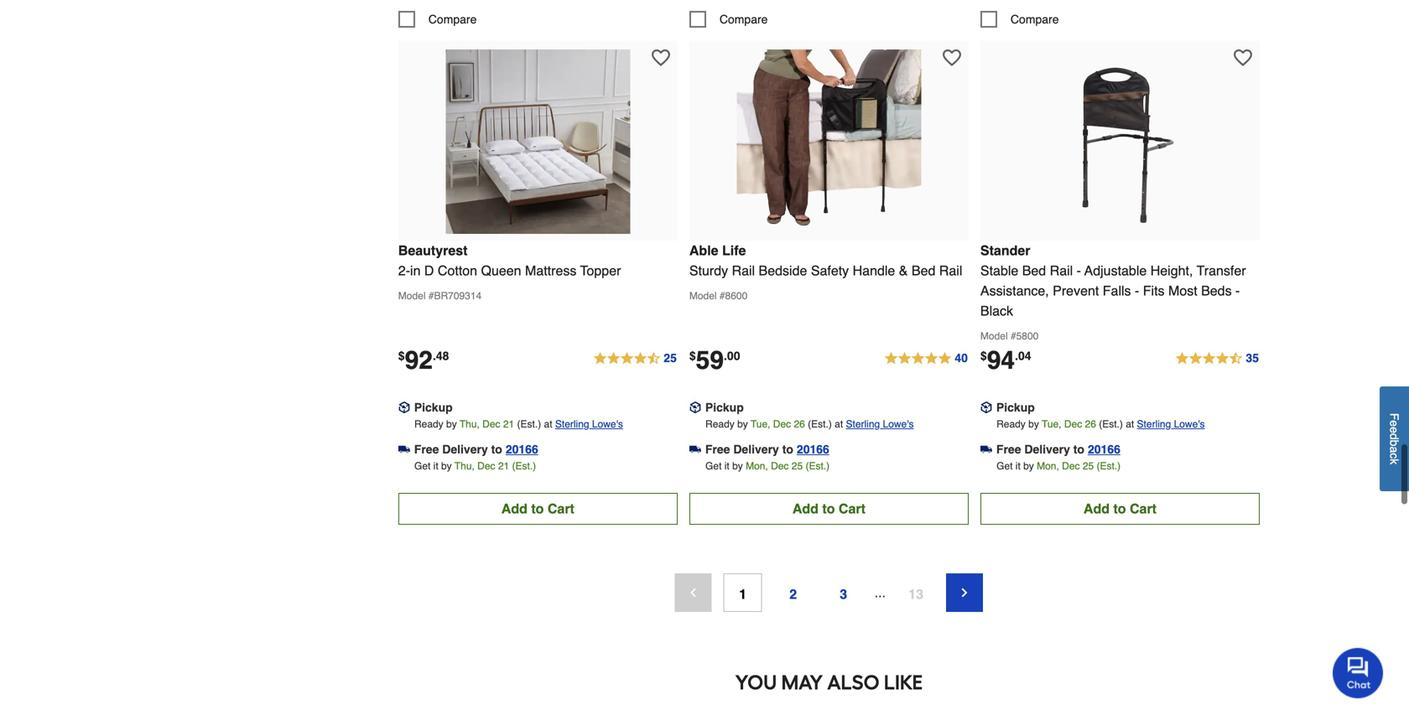 Task type: describe. For each thing, give the bounding box(es) containing it.
3 free from the left
[[997, 443, 1021, 456]]

stander stable bed rail - adjustable height, transfer assistance, prevent falls - fits most beds - black
[[981, 243, 1246, 319]]

safety
[[811, 263, 849, 278]]

mattress
[[525, 263, 577, 278]]

add to cart for 2nd add to cart button from the left
[[793, 501, 866, 517]]

fits
[[1143, 283, 1165, 299]]

assistance,
[[981, 283, 1049, 299]]

like
[[884, 671, 923, 695]]

in
[[410, 263, 421, 278]]

20166 button for pickup image corresponding to ready by tue, dec 26 (est.) at sterling lowe's
[[1088, 441, 1121, 458]]

2 horizontal spatial -
[[1236, 283, 1240, 299]]

1 add from the left
[[501, 501, 528, 517]]

topper
[[580, 263, 621, 278]]

13
[[909, 587, 924, 602]]

5013597565 element
[[398, 11, 477, 28]]

4.5 stars image for 92
[[593, 349, 678, 369]]

height,
[[1151, 263, 1193, 278]]

20166 for 20166 button for pickup image corresponding to ready by thu, dec 21 (est.) at sterling lowe's
[[506, 443, 538, 456]]

1003194712 element
[[981, 11, 1059, 28]]

actual price $92.48 element
[[398, 346, 449, 375]]

$ for 92
[[398, 349, 405, 363]]

2-
[[398, 263, 410, 278]]

ready for pickup image corresponding to ready by thu, dec 21 (est.) at sterling lowe's
[[414, 419, 444, 430]]

8600
[[725, 290, 748, 302]]

model for stable bed rail - adjustable height, transfer assistance, prevent falls - fits most beds - black
[[981, 330, 1008, 342]]

truck filled image for pickup image corresponding to ready by thu, dec 21 (est.) at sterling lowe's
[[398, 444, 410, 456]]

26 for 20166 button associated with pickup image corresponding to ready by tue, dec 26 (est.) at sterling lowe's
[[1085, 419, 1096, 430]]

compare for the 1003194712 element
[[1011, 12, 1059, 26]]

$ 59 .00
[[689, 346, 740, 375]]

pickup image for ready by thu, dec 21 (est.) at sterling lowe's
[[398, 402, 410, 414]]

1 get it by mon, dec 25 (est.) from the left
[[706, 460, 830, 472]]

rail for stable
[[1050, 263, 1073, 278]]

cotton
[[438, 263, 477, 278]]

d
[[424, 263, 434, 278]]

may
[[782, 671, 823, 695]]

26 for 20166 button for pickup icon
[[794, 419, 805, 430]]

.04
[[1015, 349, 1032, 363]]

b
[[1388, 440, 1401, 447]]

most
[[1169, 283, 1198, 299]]

sterling for 20166 button for pickup icon
[[846, 419, 880, 430]]

sterling for 20166 button associated with pickup image corresponding to ready by tue, dec 26 (est.) at sterling lowe's
[[1137, 419, 1171, 430]]

2 pickup from the left
[[705, 401, 744, 414]]

stander stable bed rail - adjustable height, transfer assistance, prevent falls - fits most beds - black image
[[1028, 49, 1213, 234]]

0 vertical spatial 21
[[503, 419, 514, 430]]

br709314
[[434, 290, 482, 302]]

model for sturdy rail bedside safety handle & bed rail
[[689, 290, 717, 302]]

2 free delivery to 20166 from the left
[[705, 443, 830, 456]]

sturdy
[[689, 263, 728, 278]]

lowe's for 20166 button for pickup image corresponding to ready by thu, dec 21 (est.) at sterling lowe's
[[592, 419, 623, 430]]

f e e d b a c k button
[[1380, 387, 1409, 492]]

35 button
[[1175, 349, 1260, 369]]

25 button
[[593, 349, 678, 369]]

sterling for 20166 button for pickup image corresponding to ready by thu, dec 21 (est.) at sterling lowe's
[[555, 419, 589, 430]]

arrow left image
[[687, 586, 700, 600]]

1 vertical spatial thu,
[[455, 460, 475, 472]]

5 stars image
[[884, 349, 969, 369]]

2 cart from the left
[[839, 501, 866, 517]]

bed inside able life sturdy rail bedside safety handle & bed rail
[[912, 263, 936, 278]]

13 link
[[898, 575, 935, 611]]

2 rail from the left
[[939, 263, 963, 278]]

1
[[739, 587, 747, 602]]

59
[[696, 346, 724, 375]]

k
[[1388, 459, 1401, 465]]

a
[[1388, 447, 1401, 453]]

3 cart from the left
[[1130, 501, 1157, 517]]

25 for pickup icon
[[792, 460, 803, 472]]

model # 5800
[[981, 330, 1039, 342]]

model # 8600
[[689, 290, 748, 302]]

life
[[722, 243, 746, 258]]

delivery for 20166 button for pickup image corresponding to ready by thu, dec 21 (est.) at sterling lowe's
[[442, 443, 488, 456]]

# for sturdy
[[720, 290, 725, 302]]

get for truck filled image related to pickup icon
[[706, 460, 722, 472]]

1 link
[[724, 574, 762, 612]]

sterling lowe's button for 20166 button associated with pickup image corresponding to ready by tue, dec 26 (est.) at sterling lowe's
[[1137, 416, 1205, 433]]

it for truck filled image corresponding to pickup image corresponding to ready by tue, dec 26 (est.) at sterling lowe's
[[1016, 460, 1021, 472]]

2 e from the top
[[1388, 427, 1401, 434]]

0 vertical spatial thu,
[[460, 419, 480, 430]]

at for 20166 button associated with pickup image corresponding to ready by tue, dec 26 (est.) at sterling lowe's
[[1126, 419, 1134, 430]]

also
[[827, 671, 880, 695]]

1 free delivery to 20166 from the left
[[414, 443, 538, 456]]

1 free from the left
[[414, 443, 439, 456]]

handle
[[853, 263, 895, 278]]

beautyrest 2-in d cotton queen mattress topper image
[[446, 49, 630, 234]]

c
[[1388, 453, 1401, 459]]

falls
[[1103, 283, 1131, 299]]

beds
[[1201, 283, 1232, 299]]

35
[[1246, 351, 1259, 365]]

pickup image for ready by tue, dec 26 (est.) at sterling lowe's
[[981, 402, 992, 414]]

&
[[899, 263, 908, 278]]

20166 for 20166 button for pickup icon
[[797, 443, 830, 456]]

delivery for 20166 button associated with pickup image corresponding to ready by tue, dec 26 (est.) at sterling lowe's
[[1025, 443, 1070, 456]]

20166 for 20166 button associated with pickup image corresponding to ready by tue, dec 26 (est.) at sterling lowe's
[[1088, 443, 1121, 456]]

3 free delivery to 20166 from the left
[[997, 443, 1121, 456]]

pickup image
[[689, 402, 701, 414]]

lowe's for 20166 button for pickup icon
[[883, 419, 914, 430]]

92
[[405, 346, 433, 375]]

2 free from the left
[[705, 443, 730, 456]]

1 e from the top
[[1388, 421, 1401, 427]]

able
[[689, 243, 719, 258]]

add to cart for first add to cart button from left
[[501, 501, 575, 517]]

3 add to cart button from the left
[[981, 493, 1260, 525]]

bed inside stander stable bed rail - adjustable height, transfer assistance, prevent falls - fits most beds - black
[[1022, 263, 1046, 278]]

1 pickup from the left
[[414, 401, 453, 414]]

black
[[981, 303, 1013, 319]]

3 pickup from the left
[[997, 401, 1035, 414]]



Task type: vqa. For each thing, say whether or not it's contained in the screenshot.


Task type: locate. For each thing, give the bounding box(es) containing it.
2 horizontal spatial get
[[997, 460, 1013, 472]]

3 rail from the left
[[1050, 263, 1073, 278]]

2 horizontal spatial it
[[1016, 460, 1021, 472]]

add
[[501, 501, 528, 517], [793, 501, 819, 517], [1084, 501, 1110, 517]]

20166 button for pickup icon
[[797, 441, 830, 458]]

20166 button for pickup image corresponding to ready by thu, dec 21 (est.) at sterling lowe's
[[506, 441, 538, 458]]

2 4.5 stars image from the left
[[1175, 349, 1260, 369]]

at for 20166 button for pickup icon
[[835, 419, 843, 430]]

2 horizontal spatial compare
[[1011, 12, 1059, 26]]

0 horizontal spatial ready by tue, dec 26 (est.) at sterling lowe's
[[706, 419, 914, 430]]

2 horizontal spatial model
[[981, 330, 1008, 342]]

truck filled image for pickup icon
[[689, 444, 701, 456]]

thu, up get it by thu, dec 21 (est.)
[[460, 419, 480, 430]]

0 horizontal spatial add
[[501, 501, 528, 517]]

2 horizontal spatial add to cart button
[[981, 493, 1260, 525]]

1 horizontal spatial free delivery to 20166
[[705, 443, 830, 456]]

1 horizontal spatial heart outline image
[[1234, 49, 1252, 67]]

get it by mon, dec 25 (est.)
[[706, 460, 830, 472], [997, 460, 1121, 472]]

ready up get it by thu, dec 21 (est.)
[[414, 419, 444, 430]]

1 mon, from the left
[[746, 460, 768, 472]]

cart
[[548, 501, 575, 517], [839, 501, 866, 517], [1130, 501, 1157, 517]]

2 horizontal spatial lowe's
[[1174, 419, 1205, 430]]

$ right 40
[[981, 349, 987, 363]]

dec
[[483, 419, 500, 430], [773, 419, 791, 430], [1064, 419, 1082, 430], [477, 460, 495, 472], [771, 460, 789, 472], [1062, 460, 1080, 472]]

3 at from the left
[[1126, 419, 1134, 430]]

1 20166 from the left
[[506, 443, 538, 456]]

1 26 from the left
[[794, 419, 805, 430]]

heart outline image
[[943, 49, 961, 67]]

add to cart
[[501, 501, 575, 517], [793, 501, 866, 517], [1084, 501, 1157, 517]]

1 it from the left
[[433, 460, 438, 472]]

ready by tue, dec 26 (est.) at sterling lowe's
[[706, 419, 914, 430], [997, 419, 1205, 430]]

0 horizontal spatial -
[[1077, 263, 1081, 278]]

0 horizontal spatial sterling lowe's button
[[555, 416, 623, 433]]

2 ready from the left
[[706, 419, 735, 430]]

sterling lowe's button for 20166 button for pickup icon
[[846, 416, 914, 433]]

pickup down $ 94 .04
[[997, 401, 1035, 414]]

1 horizontal spatial delivery
[[734, 443, 779, 456]]

25 inside 4.5 stars image
[[664, 351, 677, 365]]

sterling lowe's button for 20166 button for pickup image corresponding to ready by thu, dec 21 (est.) at sterling lowe's
[[555, 416, 623, 433]]

20166
[[506, 443, 538, 456], [797, 443, 830, 456], [1088, 443, 1121, 456]]

bed up assistance,
[[1022, 263, 1046, 278]]

3 20166 from the left
[[1088, 443, 1121, 456]]

prevent
[[1053, 283, 1099, 299]]

0 horizontal spatial 20166 button
[[506, 441, 538, 458]]

lowe's
[[592, 419, 623, 430], [883, 419, 914, 430], [1174, 419, 1205, 430]]

40 button
[[884, 349, 969, 369]]

e up b
[[1388, 427, 1401, 434]]

21
[[503, 419, 514, 430], [498, 460, 509, 472]]

2 horizontal spatial cart
[[1130, 501, 1157, 517]]

1 cart from the left
[[548, 501, 575, 517]]

at for 20166 button for pickup image corresponding to ready by thu, dec 21 (est.) at sterling lowe's
[[544, 419, 552, 430]]

lowe's for 20166 button associated with pickup image corresponding to ready by tue, dec 26 (est.) at sterling lowe's
[[1174, 419, 1205, 430]]

2 mon, from the left
[[1037, 460, 1059, 472]]

1 rail from the left
[[732, 263, 755, 278]]

you
[[735, 671, 777, 695]]

tue, for 20166 button for pickup icon
[[751, 419, 771, 430]]

1 get from the left
[[414, 460, 431, 472]]

0 horizontal spatial tue,
[[751, 419, 771, 430]]

1 horizontal spatial sterling
[[846, 419, 880, 430]]

21 up get it by thu, dec 21 (est.)
[[503, 419, 514, 430]]

model up 94
[[981, 330, 1008, 342]]

1 bed from the left
[[912, 263, 936, 278]]

1 $ from the left
[[398, 349, 405, 363]]

sterling
[[555, 419, 589, 430], [846, 419, 880, 430], [1137, 419, 1171, 430]]

mon,
[[746, 460, 768, 472], [1037, 460, 1059, 472]]

actual price $59.00 element
[[689, 346, 740, 375]]

3
[[840, 587, 847, 602]]

model down sturdy
[[689, 290, 717, 302]]

# for bed
[[1011, 330, 1016, 342]]

transfer
[[1197, 263, 1246, 278]]

0 horizontal spatial free
[[414, 443, 439, 456]]

1 horizontal spatial lowe's
[[883, 419, 914, 430]]

1 4.5 stars image from the left
[[593, 349, 678, 369]]

1 horizontal spatial add to cart
[[793, 501, 866, 517]]

2 horizontal spatial $
[[981, 349, 987, 363]]

truck filled image
[[398, 444, 410, 456], [689, 444, 701, 456], [981, 444, 992, 456]]

2 it from the left
[[725, 460, 730, 472]]

25
[[664, 351, 677, 365], [792, 460, 803, 472], [1083, 460, 1094, 472]]

1 horizontal spatial free
[[705, 443, 730, 456]]

2
[[790, 587, 797, 602]]

bedside
[[759, 263, 807, 278]]

ready down $ 59 .00
[[706, 419, 735, 430]]

1 20166 button from the left
[[506, 441, 538, 458]]

# down d
[[429, 290, 434, 302]]

- left fits
[[1135, 283, 1140, 299]]

...
[[875, 585, 886, 601]]

3 add from the left
[[1084, 501, 1110, 517]]

1 at from the left
[[544, 419, 552, 430]]

lowe's down 40 button
[[883, 419, 914, 430]]

4.5 stars image containing 25
[[593, 349, 678, 369]]

# for in
[[429, 290, 434, 302]]

1 tue, from the left
[[751, 419, 771, 430]]

3 get from the left
[[997, 460, 1013, 472]]

1 horizontal spatial cart
[[839, 501, 866, 517]]

actual price $94.04 element
[[981, 346, 1032, 375]]

1 horizontal spatial at
[[835, 419, 843, 430]]

3 lowe's from the left
[[1174, 419, 1205, 430]]

to
[[491, 443, 502, 456], [782, 443, 794, 456], [1074, 443, 1085, 456], [531, 501, 544, 517], [822, 501, 835, 517], [1114, 501, 1126, 517]]

d
[[1388, 434, 1401, 440]]

e up d
[[1388, 421, 1401, 427]]

1 add to cart from the left
[[501, 501, 575, 517]]

add to cart button
[[398, 493, 678, 525], [689, 493, 969, 525], [981, 493, 1260, 525]]

2 horizontal spatial ready
[[997, 419, 1026, 430]]

lowe's down 35 button
[[1174, 419, 1205, 430]]

0 horizontal spatial get
[[414, 460, 431, 472]]

1 add to cart button from the left
[[398, 493, 678, 525]]

0 horizontal spatial truck filled image
[[398, 444, 410, 456]]

pickup image down 94
[[981, 402, 992, 414]]

0 horizontal spatial pickup image
[[398, 402, 410, 414]]

0 horizontal spatial heart outline image
[[652, 49, 670, 67]]

sterling lowe's button
[[555, 416, 623, 433], [846, 416, 914, 433], [1137, 416, 1205, 433]]

1 sterling from the left
[[555, 419, 589, 430]]

arrow right image
[[958, 586, 972, 600]]

21 down ready by thu, dec 21 (est.) at sterling lowe's
[[498, 460, 509, 472]]

1 horizontal spatial 26
[[1085, 419, 1096, 430]]

2 add to cart from the left
[[793, 501, 866, 517]]

0 horizontal spatial 25
[[664, 351, 677, 365]]

2 horizontal spatial sterling lowe's button
[[1137, 416, 1205, 433]]

compare inside the 1003194712 element
[[1011, 12, 1059, 26]]

1003166910 element
[[689, 11, 768, 28]]

2 pickup image from the left
[[981, 402, 992, 414]]

3 compare from the left
[[1011, 12, 1059, 26]]

2 sterling from the left
[[846, 419, 880, 430]]

25 for pickup image corresponding to ready by tue, dec 26 (est.) at sterling lowe's
[[1083, 460, 1094, 472]]

(est.)
[[517, 419, 541, 430], [808, 419, 832, 430], [1099, 419, 1123, 430], [512, 460, 536, 472], [806, 460, 830, 472], [1097, 460, 1121, 472]]

2 20166 from the left
[[797, 443, 830, 456]]

sterling lowe's button down 35 button
[[1137, 416, 1205, 433]]

chat invite button image
[[1333, 648, 1384, 699]]

1 horizontal spatial add
[[793, 501, 819, 517]]

0 horizontal spatial rail
[[732, 263, 755, 278]]

f e e d b a c k
[[1388, 414, 1401, 465]]

pickup image
[[398, 402, 410, 414], [981, 402, 992, 414]]

1 horizontal spatial tue,
[[1042, 419, 1062, 430]]

1 horizontal spatial get
[[706, 460, 722, 472]]

2 $ from the left
[[689, 349, 696, 363]]

3 truck filled image from the left
[[981, 444, 992, 456]]

1 horizontal spatial bed
[[1022, 263, 1046, 278]]

$ 94 .04
[[981, 346, 1032, 375]]

2 get it by mon, dec 25 (est.) from the left
[[997, 460, 1121, 472]]

2 sterling lowe's button from the left
[[846, 416, 914, 433]]

able life sturdy rail bedside safety handle & bed rail
[[689, 243, 963, 278]]

rail inside stander stable bed rail - adjustable height, transfer assistance, prevent falls - fits most beds - black
[[1050, 263, 1073, 278]]

1 delivery from the left
[[442, 443, 488, 456]]

3 ready from the left
[[997, 419, 1026, 430]]

ready by tue, dec 26 (est.) at sterling lowe's for 20166 button for pickup icon
[[706, 419, 914, 430]]

sterling lowe's button down the 25 button
[[555, 416, 623, 433]]

4.5 stars image containing 35
[[1175, 349, 1260, 369]]

1 horizontal spatial add to cart button
[[689, 493, 969, 525]]

thu,
[[460, 419, 480, 430], [455, 460, 475, 472]]

2 add from the left
[[793, 501, 819, 517]]

1 pickup image from the left
[[398, 402, 410, 414]]

delivery
[[442, 443, 488, 456], [734, 443, 779, 456], [1025, 443, 1070, 456]]

$ inside $ 59 .00
[[689, 349, 696, 363]]

free
[[414, 443, 439, 456], [705, 443, 730, 456], [997, 443, 1021, 456]]

2 horizontal spatial add to cart
[[1084, 501, 1157, 517]]

model down in
[[398, 290, 426, 302]]

1 horizontal spatial pickup
[[705, 401, 744, 414]]

pickup right pickup icon
[[705, 401, 744, 414]]

2 get from the left
[[706, 460, 722, 472]]

1 horizontal spatial rail
[[939, 263, 963, 278]]

pickup image down 92
[[398, 402, 410, 414]]

0 horizontal spatial add to cart
[[501, 501, 575, 517]]

2 26 from the left
[[1085, 419, 1096, 430]]

lowe's down the 25 button
[[592, 419, 623, 430]]

add to cart for 3rd add to cart button
[[1084, 501, 1157, 517]]

3 it from the left
[[1016, 460, 1021, 472]]

1 horizontal spatial 20166
[[797, 443, 830, 456]]

2 bed from the left
[[1022, 263, 1046, 278]]

.48
[[433, 349, 449, 363]]

stander
[[981, 243, 1031, 258]]

2 horizontal spatial #
[[1011, 330, 1016, 342]]

3 sterling from the left
[[1137, 419, 1171, 430]]

3 delivery from the left
[[1025, 443, 1070, 456]]

ready by tue, dec 26 (est.) at sterling lowe's for 20166 button associated with pickup image corresponding to ready by tue, dec 26 (est.) at sterling lowe's
[[997, 419, 1205, 430]]

- up prevent
[[1077, 263, 1081, 278]]

$
[[398, 349, 405, 363], [689, 349, 696, 363], [981, 349, 987, 363]]

1 sterling lowe's button from the left
[[555, 416, 623, 433]]

0 horizontal spatial ready
[[414, 419, 444, 430]]

compare for 5013597565 element on the left top of the page
[[429, 12, 477, 26]]

beautyrest
[[398, 243, 468, 258]]

1 heart outline image from the left
[[652, 49, 670, 67]]

2 at from the left
[[835, 419, 843, 430]]

ready down $ 94 .04
[[997, 419, 1026, 430]]

0 horizontal spatial delivery
[[442, 443, 488, 456]]

2 tue, from the left
[[1042, 419, 1062, 430]]

0 horizontal spatial #
[[429, 290, 434, 302]]

4.5 stars image down beds
[[1175, 349, 1260, 369]]

4.5 stars image for 94
[[1175, 349, 1260, 369]]

0 horizontal spatial 26
[[794, 419, 805, 430]]

0 horizontal spatial get it by mon, dec 25 (est.)
[[706, 460, 830, 472]]

2 horizontal spatial at
[[1126, 419, 1134, 430]]

#
[[429, 290, 434, 302], [720, 290, 725, 302], [1011, 330, 1016, 342]]

rail right &
[[939, 263, 963, 278]]

3 $ from the left
[[981, 349, 987, 363]]

0 horizontal spatial mon,
[[746, 460, 768, 472]]

0 horizontal spatial sterling
[[555, 419, 589, 430]]

2 horizontal spatial rail
[[1050, 263, 1073, 278]]

$ inside $ 94 .04
[[981, 349, 987, 363]]

f
[[1388, 414, 1401, 421]]

1 horizontal spatial pickup image
[[981, 402, 992, 414]]

bed
[[912, 263, 936, 278], [1022, 263, 1046, 278]]

1 horizontal spatial $
[[689, 349, 696, 363]]

$ 92 .48
[[398, 346, 449, 375]]

5800
[[1016, 330, 1039, 342]]

ready for pickup image corresponding to ready by tue, dec 26 (est.) at sterling lowe's
[[997, 419, 1026, 430]]

it
[[433, 460, 438, 472], [725, 460, 730, 472], [1016, 460, 1021, 472]]

# down sturdy
[[720, 290, 725, 302]]

$ inside '$ 92 .48'
[[398, 349, 405, 363]]

1 truck filled image from the left
[[398, 444, 410, 456]]

mon, for 20166 button associated with pickup image corresponding to ready by tue, dec 26 (est.) at sterling lowe's
[[1037, 460, 1059, 472]]

2 lowe's from the left
[[883, 419, 914, 430]]

it for truck filled image associated with pickup image corresponding to ready by thu, dec 21 (est.) at sterling lowe's
[[433, 460, 438, 472]]

0 horizontal spatial 20166
[[506, 443, 538, 456]]

2 link
[[774, 574, 813, 612]]

1 horizontal spatial ready by tue, dec 26 (est.) at sterling lowe's
[[997, 419, 1205, 430]]

2 ready by tue, dec 26 (est.) at sterling lowe's from the left
[[997, 419, 1205, 430]]

1 horizontal spatial 25
[[792, 460, 803, 472]]

0 horizontal spatial model
[[398, 290, 426, 302]]

2 horizontal spatial free delivery to 20166
[[997, 443, 1121, 456]]

1 lowe's from the left
[[592, 419, 623, 430]]

1 horizontal spatial ready
[[706, 419, 735, 430]]

4.5 stars image
[[593, 349, 678, 369], [1175, 349, 1260, 369]]

2 truck filled image from the left
[[689, 444, 701, 456]]

1 compare from the left
[[429, 12, 477, 26]]

sterling lowe's button down 40 button
[[846, 416, 914, 433]]

free delivery to 20166
[[414, 443, 538, 456], [705, 443, 830, 456], [997, 443, 1121, 456]]

ready by thu, dec 21 (est.) at sterling lowe's
[[414, 419, 623, 430]]

e
[[1388, 421, 1401, 427], [1388, 427, 1401, 434]]

model for 2-in d cotton queen mattress topper
[[398, 290, 426, 302]]

rail for life
[[732, 263, 755, 278]]

2 add to cart button from the left
[[689, 493, 969, 525]]

2 20166 button from the left
[[797, 441, 830, 458]]

1 vertical spatial 21
[[498, 460, 509, 472]]

pickup
[[414, 401, 453, 414], [705, 401, 744, 414], [997, 401, 1035, 414]]

compare inside 5013597565 element
[[429, 12, 477, 26]]

-
[[1077, 263, 1081, 278], [1135, 283, 1140, 299], [1236, 283, 1240, 299]]

0 horizontal spatial pickup
[[414, 401, 453, 414]]

able life sturdy rail bedside safety handle & bed rail image
[[737, 49, 921, 234]]

it for truck filled image related to pickup icon
[[725, 460, 730, 472]]

1 horizontal spatial truck filled image
[[689, 444, 701, 456]]

1 horizontal spatial model
[[689, 290, 717, 302]]

2 horizontal spatial free
[[997, 443, 1021, 456]]

bed right &
[[912, 263, 936, 278]]

by
[[446, 419, 457, 430], [737, 419, 748, 430], [1029, 419, 1039, 430], [441, 460, 452, 472], [732, 460, 743, 472], [1024, 460, 1034, 472]]

compare for 1003166910 element
[[720, 12, 768, 26]]

3 20166 button from the left
[[1088, 441, 1121, 458]]

1 horizontal spatial -
[[1135, 283, 1140, 299]]

$ left .48
[[398, 349, 405, 363]]

0 horizontal spatial bed
[[912, 263, 936, 278]]

2 horizontal spatial truck filled image
[[981, 444, 992, 456]]

2 horizontal spatial delivery
[[1025, 443, 1070, 456]]

1 horizontal spatial compare
[[720, 12, 768, 26]]

rail up prevent
[[1050, 263, 1073, 278]]

tue, for 20166 button associated with pickup image corresponding to ready by tue, dec 26 (est.) at sterling lowe's
[[1042, 419, 1062, 430]]

2 heart outline image from the left
[[1234, 49, 1252, 67]]

2 compare from the left
[[720, 12, 768, 26]]

0 horizontal spatial lowe's
[[592, 419, 623, 430]]

queen
[[481, 263, 521, 278]]

1 horizontal spatial 20166 button
[[797, 441, 830, 458]]

94
[[987, 346, 1015, 375]]

tue,
[[751, 419, 771, 430], [1042, 419, 1062, 430]]

1 horizontal spatial it
[[725, 460, 730, 472]]

2 horizontal spatial 20166
[[1088, 443, 1121, 456]]

1 ready by tue, dec 26 (est.) at sterling lowe's from the left
[[706, 419, 914, 430]]

pickup down '$ 92 .48'
[[414, 401, 453, 414]]

.00
[[724, 349, 740, 363]]

# up .04
[[1011, 330, 1016, 342]]

thu, down ready by thu, dec 21 (est.) at sterling lowe's
[[455, 460, 475, 472]]

0 horizontal spatial add to cart button
[[398, 493, 678, 525]]

stable
[[981, 263, 1019, 278]]

model # br709314
[[398, 290, 482, 302]]

3 sterling lowe's button from the left
[[1137, 416, 1205, 433]]

rail down life
[[732, 263, 755, 278]]

2 horizontal spatial 25
[[1083, 460, 1094, 472]]

get for truck filled image corresponding to pickup image corresponding to ready by tue, dec 26 (est.) at sterling lowe's
[[997, 460, 1013, 472]]

heart outline image
[[652, 49, 670, 67], [1234, 49, 1252, 67]]

get for truck filled image associated with pickup image corresponding to ready by thu, dec 21 (est.) at sterling lowe's
[[414, 460, 431, 472]]

1 horizontal spatial get it by mon, dec 25 (est.)
[[997, 460, 1121, 472]]

get it by thu, dec 21 (est.)
[[414, 460, 536, 472]]

1 ready from the left
[[414, 419, 444, 430]]

compare
[[429, 12, 477, 26], [720, 12, 768, 26], [1011, 12, 1059, 26]]

2 horizontal spatial pickup
[[997, 401, 1035, 414]]

truck filled image for pickup image corresponding to ready by tue, dec 26 (est.) at sterling lowe's
[[981, 444, 992, 456]]

0 horizontal spatial at
[[544, 419, 552, 430]]

$ left .00
[[689, 349, 696, 363]]

2 horizontal spatial 20166 button
[[1088, 441, 1121, 458]]

3 link
[[824, 574, 863, 612]]

compare inside 1003166910 element
[[720, 12, 768, 26]]

rail
[[732, 263, 755, 278], [939, 263, 963, 278], [1050, 263, 1073, 278]]

1 horizontal spatial mon,
[[1037, 460, 1059, 472]]

- right beds
[[1236, 283, 1240, 299]]

you may also like
[[735, 671, 923, 695]]

20166 button
[[506, 441, 538, 458], [797, 441, 830, 458], [1088, 441, 1121, 458]]

0 horizontal spatial $
[[398, 349, 405, 363]]

delivery for 20166 button for pickup icon
[[734, 443, 779, 456]]

beautyrest 2-in d cotton queen mattress topper
[[398, 243, 621, 278]]

get
[[414, 460, 431, 472], [706, 460, 722, 472], [997, 460, 1013, 472]]

1 horizontal spatial #
[[720, 290, 725, 302]]

$ for 59
[[689, 349, 696, 363]]

mon, for 20166 button for pickup icon
[[746, 460, 768, 472]]

40
[[955, 351, 968, 365]]

4.5 stars image left "59"
[[593, 349, 678, 369]]

ready for pickup icon
[[706, 419, 735, 430]]

adjustable
[[1085, 263, 1147, 278]]

1 horizontal spatial sterling lowe's button
[[846, 416, 914, 433]]

3 add to cart from the left
[[1084, 501, 1157, 517]]

0 horizontal spatial compare
[[429, 12, 477, 26]]

2 horizontal spatial sterling
[[1137, 419, 1171, 430]]

26
[[794, 419, 805, 430], [1085, 419, 1096, 430]]

0 horizontal spatial free delivery to 20166
[[414, 443, 538, 456]]

1 horizontal spatial 4.5 stars image
[[1175, 349, 1260, 369]]

2 horizontal spatial add
[[1084, 501, 1110, 517]]

2 delivery from the left
[[734, 443, 779, 456]]

$ for 94
[[981, 349, 987, 363]]

0 horizontal spatial cart
[[548, 501, 575, 517]]

0 horizontal spatial 4.5 stars image
[[593, 349, 678, 369]]

0 horizontal spatial it
[[433, 460, 438, 472]]



